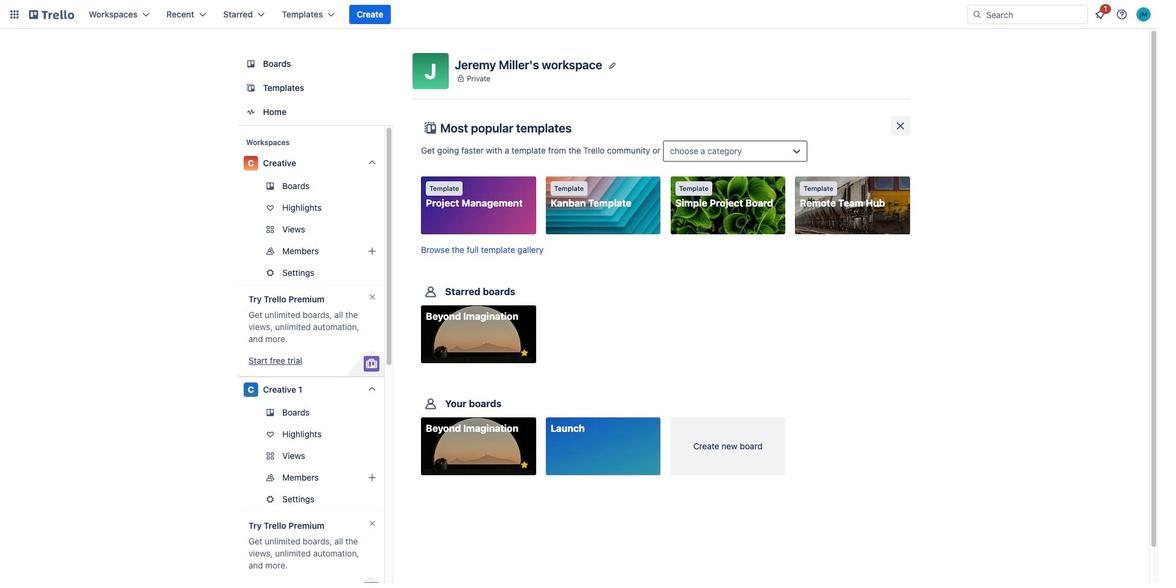 Task type: locate. For each thing, give the bounding box(es) containing it.
Search field
[[982, 6, 1088, 23]]

1 vertical spatial forward image
[[382, 266, 396, 280]]

back to home image
[[29, 5, 74, 24]]

1 notification image
[[1093, 7, 1107, 22]]

add image
[[365, 244, 379, 259], [365, 471, 379, 486]]

1 add image from the top
[[365, 244, 379, 259]]

2 vertical spatial forward image
[[382, 471, 396, 486]]

1 click to unstar this board. it will be removed from your starred list. image from the top
[[519, 348, 530, 359]]

3 forward image from the top
[[382, 471, 396, 486]]

1 vertical spatial add image
[[365, 471, 379, 486]]

jeremy miller (jeremymiller198) image
[[1136, 7, 1151, 22]]

forward image
[[382, 244, 396, 259], [382, 266, 396, 280], [382, 471, 396, 486]]

click to unstar this board. it will be removed from your starred list. image
[[519, 348, 530, 359], [519, 460, 530, 471]]

0 vertical spatial add image
[[365, 244, 379, 259]]

2 vertical spatial forward image
[[382, 493, 396, 507]]

1 forward image from the top
[[382, 223, 396, 237]]

2 forward image from the top
[[382, 449, 396, 464]]

1 vertical spatial forward image
[[382, 449, 396, 464]]

0 vertical spatial forward image
[[382, 223, 396, 237]]

2 forward image from the top
[[382, 266, 396, 280]]

1 vertical spatial click to unstar this board. it will be removed from your starred list. image
[[519, 460, 530, 471]]

0 vertical spatial click to unstar this board. it will be removed from your starred list. image
[[519, 348, 530, 359]]

forward image
[[382, 223, 396, 237], [382, 449, 396, 464], [382, 493, 396, 507]]

home image
[[244, 105, 258, 119]]

1 forward image from the top
[[382, 244, 396, 259]]

open information menu image
[[1116, 8, 1128, 21]]

0 vertical spatial forward image
[[382, 244, 396, 259]]

forward image for first add image
[[382, 223, 396, 237]]

board image
[[244, 57, 258, 71]]

forward image for first add image's forward icon
[[382, 244, 396, 259]]



Task type: describe. For each thing, give the bounding box(es) containing it.
2 add image from the top
[[365, 471, 379, 486]]

template board image
[[244, 81, 258, 95]]

forward image for forward icon for 2nd add image from the top of the page
[[382, 471, 396, 486]]

3 forward image from the top
[[382, 493, 396, 507]]

search image
[[972, 10, 982, 19]]

2 click to unstar this board. it will be removed from your starred list. image from the top
[[519, 460, 530, 471]]

forward image for 2nd add image from the top of the page
[[382, 449, 396, 464]]

primary element
[[0, 0, 1158, 29]]



Task type: vqa. For each thing, say whether or not it's contained in the screenshot.
1st forward image from the bottom of the page add image's forward icon
yes



